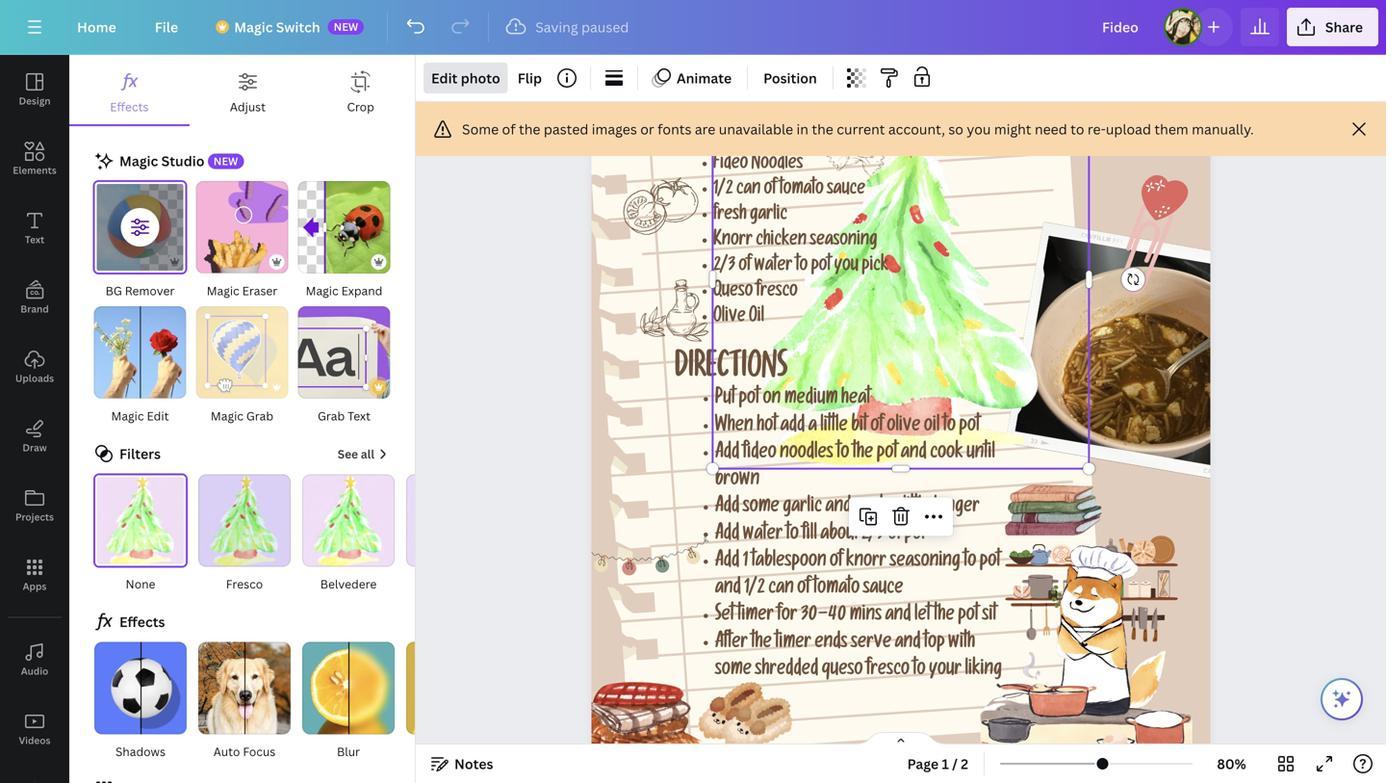 Task type: describe. For each thing, give the bounding box(es) containing it.
the right let
[[935, 607, 955, 627]]

saving
[[536, 18, 578, 36]]

1 vertical spatial some
[[715, 661, 752, 681]]

expand
[[341, 283, 383, 299]]

oil
[[924, 417, 940, 437]]

belvedere button
[[300, 474, 397, 595]]

to left your
[[914, 661, 926, 681]]

page
[[908, 755, 939, 773]]

paused
[[582, 18, 629, 36]]

fideo
[[714, 156, 749, 175]]

some of the pasted images or fonts are unavailable in the current account, so you might need to re-upload them manually.
[[462, 120, 1255, 138]]

text button
[[0, 194, 69, 263]]

0 horizontal spatial timer
[[738, 607, 774, 627]]

garlic inside put pot on medium heat when hot add a little bit of olive oil to pot add fideo noodles to the pot and cook until brown add some garlic and cook a little longer add water to fill about 2/3 of pot add 1 tablespoon of knorr seasoning to pot and 1/2 can of tomato sauce set timer for 30-40 mins and let the pot sit after the timer ends serve and top with some shredded queso fresco to your liking
[[783, 498, 822, 519]]

brand
[[20, 302, 49, 315]]

shadows
[[116, 744, 166, 760]]

4 add from the top
[[715, 553, 740, 573]]

bg remover
[[106, 283, 175, 299]]

grab inside button
[[318, 408, 345, 424]]

directions
[[675, 355, 788, 388]]

on
[[763, 390, 781, 410]]

after
[[715, 634, 748, 654]]

account,
[[889, 120, 946, 138]]

sauce inside put pot on medium heat when hot add a little bit of olive oil to pot add fideo noodles to the pot and cook until brown add some garlic and cook a little longer add water to fill about 2/3 of pot add 1 tablespoon of knorr seasoning to pot and 1/2 can of tomato sauce set timer for 30-40 mins and let the pot sit after the timer ends serve and top with some shredded queso fresco to your liking
[[864, 580, 904, 600]]

new inside "magic studio new"
[[214, 154, 238, 168]]

see all
[[338, 446, 375, 462]]

fresh garlic
[[714, 207, 788, 226]]

file
[[155, 18, 178, 36]]

focus
[[243, 744, 276, 760]]

for
[[778, 607, 798, 627]]

animate button
[[646, 63, 740, 93]]

filters
[[119, 444, 161, 463]]

olive
[[887, 417, 921, 437]]

magic edit
[[111, 408, 169, 424]]

design button
[[0, 55, 69, 124]]

1 horizontal spatial a
[[892, 498, 900, 519]]

water inside put pot on medium heat when hot add a little bit of olive oil to pot add fideo noodles to the pot and cook until brown add some garlic and cook a little longer add water to fill about 2/3 of pot add 1 tablespoon of knorr seasoning to pot and 1/2 can of tomato sauce set timer for 30-40 mins and let the pot sit after the timer ends serve and top with some shredded queso fresco to your liking
[[743, 526, 783, 546]]

seasoning inside put pot on medium heat when hot add a little bit of olive oil to pot add fideo noodles to the pot and cook until brown add some garlic and cook a little longer add water to fill about 2/3 of pot add 1 tablespoon of knorr seasoning to pot and 1/2 can of tomato sauce set timer for 30-40 mins and let the pot sit after the timer ends serve and top with some shredded queso fresco to your liking
[[890, 553, 961, 573]]

1 horizontal spatial you
[[967, 120, 991, 138]]

2/3 inside put pot on medium heat when hot add a little bit of olive oil to pot add fideo noodles to the pot and cook until brown add some garlic and cook a little longer add water to fill about 2/3 of pot add 1 tablespoon of knorr seasoning to pot and 1/2 can of tomato sauce set timer for 30-40 mins and let the pot sit after the timer ends serve and top with some shredded queso fresco to your liking
[[862, 526, 885, 546]]

edit photo button
[[424, 63, 508, 93]]

photo
[[461, 69, 501, 87]]

tablespoon
[[752, 553, 827, 573]]

magic eraser button
[[195, 180, 289, 301]]

saving paused
[[536, 18, 629, 36]]

your
[[929, 661, 962, 681]]

0 vertical spatial garlic
[[750, 207, 788, 226]]

queso
[[822, 661, 863, 681]]

of right 'some'
[[502, 120, 516, 138]]

magic for magic switch
[[234, 18, 273, 36]]

fill
[[803, 526, 818, 546]]

to right "noodles"
[[837, 444, 850, 464]]

magic studio new
[[119, 152, 238, 170]]

manually.
[[1193, 120, 1255, 138]]

see all button
[[336, 443, 392, 466]]

pot up the sit
[[980, 553, 1001, 573]]

the left pasted
[[519, 120, 541, 138]]

bit
[[852, 417, 868, 437]]

fideo
[[743, 444, 777, 464]]

longer
[[934, 498, 980, 519]]

magic edit button
[[93, 305, 187, 427]]

tomato inside put pot on medium heat when hot add a little bit of olive oil to pot add fideo noodles to the pot and cook until brown add some garlic and cook a little longer add water to fill about 2/3 of pot add 1 tablespoon of knorr seasoning to pot and 1/2 can of tomato sauce set timer for 30-40 mins and let the pot sit after the timer ends serve and top with some shredded queso fresco to your liking
[[814, 580, 860, 600]]

of right about
[[889, 526, 902, 546]]

might
[[995, 120, 1032, 138]]

see
[[338, 446, 358, 462]]

saving paused status
[[497, 15, 639, 39]]

of right bit
[[871, 417, 884, 437]]

apps
[[23, 580, 47, 593]]

file button
[[139, 8, 194, 46]]

all
[[361, 446, 375, 462]]

and left top
[[895, 634, 921, 654]]

elements button
[[0, 124, 69, 194]]

draw button
[[0, 402, 69, 471]]

some
[[462, 120, 499, 138]]

grab text
[[318, 408, 371, 424]]

pot inside knorr chicken seasoning 2/3 of water to pot you pick queso fresco olive oil
[[811, 258, 831, 277]]

80% button
[[1201, 748, 1264, 779]]

so
[[949, 120, 964, 138]]

and down olive
[[901, 444, 927, 464]]

to right oil
[[944, 417, 956, 437]]

notes
[[455, 755, 494, 773]]

the down bit
[[853, 444, 874, 464]]

current
[[837, 120, 886, 138]]

pot right about
[[905, 526, 926, 546]]

none button
[[92, 474, 189, 595]]

1 vertical spatial little
[[904, 498, 931, 519]]

or
[[641, 120, 655, 138]]

1 vertical spatial effects
[[119, 613, 165, 631]]

magic for magic grab
[[211, 408, 244, 424]]

the right 'after'
[[752, 634, 772, 654]]

heat
[[842, 390, 871, 410]]

add
[[781, 417, 805, 437]]

3 add from the top
[[715, 526, 740, 546]]

top
[[925, 634, 945, 654]]

0 vertical spatial some
[[743, 498, 780, 519]]

magic eraser
[[207, 283, 278, 299]]

projects
[[15, 510, 54, 523]]

share button
[[1288, 8, 1379, 46]]

of inside knorr chicken seasoning 2/3 of water to pot you pick queso fresco olive oil
[[739, 258, 752, 277]]

put pot on medium heat when hot add a little bit of olive oil to pot add fideo noodles to the pot and cook until brown add some garlic and cook a little longer add water to fill about 2/3 of pot add 1 tablespoon of knorr seasoning to pot and 1/2 can of tomato sauce set timer for 30-40 mins and let the pot sit after the timer ends serve and top with some shredded queso fresco to your liking
[[715, 390, 1003, 681]]

olive oil hand drawn image
[[641, 280, 709, 341]]

magic for magic edit
[[111, 408, 144, 424]]

pot up the until
[[960, 417, 981, 437]]

grab text button
[[297, 305, 392, 427]]

you inside knorr chicken seasoning 2/3 of water to pot you pick queso fresco olive oil
[[835, 258, 859, 277]]

adjust
[[230, 99, 266, 115]]

magic expand
[[306, 283, 383, 299]]

olive
[[714, 309, 746, 328]]

to inside knorr chicken seasoning 2/3 of water to pot you pick queso fresco olive oil
[[796, 258, 808, 277]]

adjust button
[[189, 55, 307, 124]]

brown
[[715, 471, 760, 491]]



Task type: locate. For each thing, give the bounding box(es) containing it.
grab up see
[[318, 408, 345, 424]]

flip
[[518, 69, 542, 87]]

tomato inside fideo noodles 1/2 can of tomato sauce
[[780, 181, 824, 201]]

noodles
[[780, 444, 834, 464]]

1 vertical spatial fresco
[[867, 661, 910, 681]]

0 vertical spatial tomato
[[780, 181, 824, 201]]

some down the "brown"
[[743, 498, 780, 519]]

2 grab from the left
[[318, 408, 345, 424]]

1 horizontal spatial can
[[769, 580, 794, 600]]

fideo noodles 1/2 can of tomato sauce
[[714, 156, 866, 201]]

projects button
[[0, 471, 69, 540]]

of down about
[[830, 553, 843, 573]]

fresco
[[226, 576, 263, 592]]

magic grab
[[211, 408, 274, 424]]

knorr
[[714, 232, 753, 252]]

tomato down noodles
[[780, 181, 824, 201]]

2/3 inside knorr chicken seasoning 2/3 of water to pot you pick queso fresco olive oil
[[714, 258, 736, 277]]

2/3 up knorr
[[862, 526, 885, 546]]

you left pick
[[835, 258, 859, 277]]

knorr
[[847, 553, 887, 573]]

grab inside button
[[246, 408, 274, 424]]

0 vertical spatial cook
[[931, 444, 964, 464]]

80%
[[1218, 755, 1247, 773]]

2 add from the top
[[715, 498, 740, 519]]

uploads
[[15, 372, 54, 385]]

remover
[[125, 283, 175, 299]]

0 horizontal spatial 1/2
[[714, 181, 733, 201]]

1 vertical spatial can
[[769, 580, 794, 600]]

main menu bar
[[0, 0, 1387, 55]]

1 vertical spatial 1
[[942, 755, 950, 773]]

bg remover button
[[93, 180, 187, 301]]

switch
[[276, 18, 320, 36]]

0 vertical spatial fresco
[[757, 283, 798, 303]]

edit up filters
[[147, 408, 169, 424]]

can inside fideo noodles 1/2 can of tomato sauce
[[737, 181, 761, 201]]

pot
[[811, 258, 831, 277], [739, 390, 760, 410], [960, 417, 981, 437], [877, 444, 898, 464], [905, 526, 926, 546], [980, 553, 1001, 573], [958, 607, 979, 627]]

magic inside button
[[306, 283, 339, 299]]

sauce down farfalle pasta illustration image
[[827, 181, 866, 201]]

1/2 down tablespoon in the bottom right of the page
[[745, 580, 765, 600]]

fresh
[[714, 207, 747, 226]]

sauce inside fideo noodles 1/2 can of tomato sauce
[[827, 181, 866, 201]]

oil
[[749, 309, 765, 328]]

edit inside button
[[147, 408, 169, 424]]

2/3
[[714, 258, 736, 277], [862, 526, 885, 546]]

little left the longer
[[904, 498, 931, 519]]

magic left the studio
[[119, 152, 158, 170]]

garlic up fill
[[783, 498, 822, 519]]

a right add at the right bottom of the page
[[809, 417, 817, 437]]

1 horizontal spatial little
[[904, 498, 931, 519]]

upload
[[1107, 120, 1152, 138]]

grab left grab text
[[246, 408, 274, 424]]

sauce down knorr
[[864, 580, 904, 600]]

0 vertical spatial new
[[334, 19, 358, 34]]

with
[[949, 634, 976, 654]]

can
[[737, 181, 761, 201], [769, 580, 794, 600]]

cook
[[931, 444, 964, 464], [855, 498, 888, 519]]

can up for
[[769, 580, 794, 600]]

set
[[715, 607, 735, 627]]

1 horizontal spatial 1/2
[[745, 580, 765, 600]]

2/3 down knorr
[[714, 258, 736, 277]]

blur
[[337, 744, 360, 760]]

1 vertical spatial 2/3
[[862, 526, 885, 546]]

to left 're-'
[[1071, 120, 1085, 138]]

pot left "on"
[[739, 390, 760, 410]]

queso
[[714, 283, 753, 303]]

1 vertical spatial garlic
[[783, 498, 822, 519]]

2
[[961, 755, 969, 773]]

water down the 'chicken'
[[755, 258, 793, 277]]

1 horizontal spatial grab
[[318, 408, 345, 424]]

0 horizontal spatial a
[[809, 417, 817, 437]]

page 1 / 2
[[908, 755, 969, 773]]

0 vertical spatial a
[[809, 417, 817, 437]]

liking
[[965, 661, 1003, 681]]

some down 'after'
[[715, 661, 752, 681]]

magic for magic expand
[[306, 283, 339, 299]]

1 left tablespoon in the bottom right of the page
[[743, 553, 749, 573]]

text inside button
[[25, 233, 44, 246]]

magic inside "button"
[[207, 283, 240, 299]]

timer down for
[[776, 634, 812, 654]]

0 vertical spatial 2/3
[[714, 258, 736, 277]]

1 horizontal spatial 2/3
[[862, 526, 885, 546]]

text up see all
[[348, 408, 371, 424]]

Design title text field
[[1087, 8, 1157, 46]]

timer right set
[[738, 607, 774, 627]]

1 vertical spatial sauce
[[864, 580, 904, 600]]

need
[[1035, 120, 1068, 138]]

0 vertical spatial text
[[25, 233, 44, 246]]

0 horizontal spatial can
[[737, 181, 761, 201]]

0 horizontal spatial fresco
[[757, 283, 798, 303]]

fresco inside knorr chicken seasoning 2/3 of water to pot you pick queso fresco olive oil
[[757, 283, 798, 303]]

none
[[126, 576, 155, 592]]

grab
[[246, 408, 274, 424], [318, 408, 345, 424]]

1 horizontal spatial 1
[[942, 755, 950, 773]]

text inside button
[[348, 408, 371, 424]]

chicken
[[756, 232, 807, 252]]

1 vertical spatial new
[[214, 154, 238, 168]]

effects up "magic studio new"
[[110, 99, 149, 115]]

0 horizontal spatial text
[[25, 233, 44, 246]]

0 horizontal spatial little
[[821, 417, 848, 437]]

0 vertical spatial 1
[[743, 553, 749, 573]]

0 vertical spatial timer
[[738, 607, 774, 627]]

0 vertical spatial little
[[821, 417, 848, 437]]

let
[[915, 607, 931, 627]]

medium
[[785, 390, 838, 410]]

shredded
[[755, 661, 819, 681]]

apps button
[[0, 540, 69, 610]]

1 vertical spatial water
[[743, 526, 783, 546]]

0 horizontal spatial 2/3
[[714, 258, 736, 277]]

can inside put pot on medium heat when hot add a little bit of olive oil to pot add fideo noodles to the pot and cook until brown add some garlic and cook a little longer add water to fill about 2/3 of pot add 1 tablespoon of knorr seasoning to pot and 1/2 can of tomato sauce set timer for 30-40 mins and let the pot sit after the timer ends serve and top with some shredded queso fresco to your liking
[[769, 580, 794, 600]]

1 horizontal spatial seasoning
[[890, 553, 961, 573]]

of up queso
[[739, 258, 752, 277]]

0 horizontal spatial seasoning
[[810, 232, 878, 252]]

1 grab from the left
[[246, 408, 274, 424]]

magic grab button
[[195, 305, 289, 427]]

0 vertical spatial can
[[737, 181, 761, 201]]

videos
[[19, 734, 51, 747]]

pot down olive
[[877, 444, 898, 464]]

cook up about
[[855, 498, 888, 519]]

0 horizontal spatial you
[[835, 258, 859, 277]]

studio
[[161, 152, 205, 170]]

show pages image
[[855, 731, 948, 746]]

40
[[829, 607, 847, 627]]

effects down none
[[119, 613, 165, 631]]

1 horizontal spatial timer
[[776, 634, 812, 654]]

0 vertical spatial you
[[967, 120, 991, 138]]

magic left switch
[[234, 18, 273, 36]]

edit inside popup button
[[431, 69, 458, 87]]

1 vertical spatial you
[[835, 258, 859, 277]]

fresco inside put pot on medium heat when hot add a little bit of olive oil to pot add fideo noodles to the pot and cook until brown add some garlic and cook a little longer add water to fill about 2/3 of pot add 1 tablespoon of knorr seasoning to pot and 1/2 can of tomato sauce set timer for 30-40 mins and let the pot sit after the timer ends serve and top with some shredded queso fresco to your liking
[[867, 661, 910, 681]]

pot left pick
[[811, 258, 831, 277]]

1 inside button
[[942, 755, 950, 773]]

0 vertical spatial edit
[[431, 69, 458, 87]]

little left bit
[[821, 417, 848, 437]]

and up set
[[715, 580, 741, 600]]

0 vertical spatial effects
[[110, 99, 149, 115]]

1 vertical spatial timer
[[776, 634, 812, 654]]

of up 30- on the right bottom of page
[[798, 580, 811, 600]]

to down the longer
[[964, 553, 977, 573]]

0 horizontal spatial grab
[[246, 408, 274, 424]]

belvedere
[[320, 576, 377, 592]]

pot left the sit
[[958, 607, 979, 627]]

1 horizontal spatial text
[[348, 408, 371, 424]]

farfalle pasta illustration image
[[824, 123, 885, 177]]

0 vertical spatial seasoning
[[810, 232, 878, 252]]

of down noodles
[[764, 181, 777, 201]]

notes button
[[424, 748, 501, 779]]

side panel tab list
[[0, 55, 69, 783]]

audio button
[[0, 625, 69, 694]]

/
[[953, 755, 958, 773]]

fresco up oil
[[757, 283, 798, 303]]

1 vertical spatial seasoning
[[890, 553, 961, 573]]

magic expand button
[[297, 180, 392, 301]]

and left let
[[886, 607, 912, 627]]

home link
[[62, 8, 132, 46]]

videos button
[[0, 694, 69, 764]]

0 horizontal spatial new
[[214, 154, 238, 168]]

edit left photo
[[431, 69, 458, 87]]

1 horizontal spatial fresco
[[867, 661, 910, 681]]

a
[[809, 417, 817, 437], [892, 498, 900, 519]]

magic inside main menu bar
[[234, 18, 273, 36]]

unavailable
[[719, 120, 794, 138]]

until
[[967, 444, 996, 464]]

new
[[334, 19, 358, 34], [214, 154, 238, 168]]

0 vertical spatial water
[[755, 258, 793, 277]]

canva assistant image
[[1331, 688, 1354, 711]]

seasoning
[[810, 232, 878, 252], [890, 553, 961, 573]]

are
[[695, 120, 716, 138]]

and up about
[[826, 498, 852, 519]]

0 vertical spatial 1/2
[[714, 181, 733, 201]]

1 vertical spatial edit
[[147, 408, 169, 424]]

and
[[901, 444, 927, 464], [826, 498, 852, 519], [715, 580, 741, 600], [886, 607, 912, 627], [895, 634, 921, 654]]

elements
[[13, 164, 57, 177]]

the right in
[[812, 120, 834, 138]]

new right the studio
[[214, 154, 238, 168]]

1 horizontal spatial new
[[334, 19, 358, 34]]

magic right 'magic edit'
[[211, 408, 244, 424]]

1 left "/"
[[942, 755, 950, 773]]

cook down oil
[[931, 444, 964, 464]]

magic for magic eraser
[[207, 283, 240, 299]]

a left the longer
[[892, 498, 900, 519]]

1 vertical spatial a
[[892, 498, 900, 519]]

seasoning up pick
[[810, 232, 878, 252]]

design
[[19, 94, 51, 107]]

tomato up 40
[[814, 580, 860, 600]]

1 horizontal spatial cook
[[931, 444, 964, 464]]

0 horizontal spatial 1
[[743, 553, 749, 573]]

new right switch
[[334, 19, 358, 34]]

magic for magic studio new
[[119, 152, 158, 170]]

30-
[[801, 607, 829, 627]]

hot
[[757, 417, 777, 437]]

water up tablespoon in the bottom right of the page
[[743, 526, 783, 546]]

1/2 inside fideo noodles 1/2 can of tomato sauce
[[714, 181, 733, 201]]

edit
[[431, 69, 458, 87], [147, 408, 169, 424]]

1 vertical spatial text
[[348, 408, 371, 424]]

1 vertical spatial tomato
[[814, 580, 860, 600]]

1 horizontal spatial edit
[[431, 69, 458, 87]]

edit photo
[[431, 69, 501, 87]]

uploads button
[[0, 332, 69, 402]]

effects button
[[69, 55, 189, 124]]

new inside main menu bar
[[334, 19, 358, 34]]

1/2 up fresh
[[714, 181, 733, 201]]

magic left expand
[[306, 283, 339, 299]]

text up 'brand' button
[[25, 233, 44, 246]]

ends
[[815, 634, 848, 654]]

seasoning inside knorr chicken seasoning 2/3 of water to pot you pick queso fresco olive oil
[[810, 232, 878, 252]]

flip button
[[510, 63, 550, 93]]

position
[[764, 69, 818, 87]]

blur button
[[300, 641, 397, 763]]

when
[[715, 417, 754, 437]]

1 add from the top
[[715, 444, 740, 464]]

1 vertical spatial 1/2
[[745, 580, 765, 600]]

0 horizontal spatial edit
[[147, 408, 169, 424]]

effects inside button
[[110, 99, 149, 115]]

to down the 'chicken'
[[796, 258, 808, 277]]

home
[[77, 18, 116, 36]]

0 vertical spatial sauce
[[827, 181, 866, 201]]

magic up filters
[[111, 408, 144, 424]]

of inside fideo noodles 1/2 can of tomato sauce
[[764, 181, 777, 201]]

can up "fresh garlic"
[[737, 181, 761, 201]]

shadows button
[[92, 641, 189, 763]]

sit
[[983, 607, 997, 627]]

of
[[502, 120, 516, 138], [764, 181, 777, 201], [739, 258, 752, 277], [871, 417, 884, 437], [889, 526, 902, 546], [830, 553, 843, 573], [798, 580, 811, 600]]

re-
[[1088, 120, 1107, 138]]

you right so
[[967, 120, 991, 138]]

1/2 inside put pot on medium heat when hot add a little bit of olive oil to pot add fideo noodles to the pot and cook until brown add some garlic and cook a little longer add water to fill about 2/3 of pot add 1 tablespoon of knorr seasoning to pot and 1/2 can of tomato sauce set timer for 30-40 mins and let the pot sit after the timer ends serve and top with some shredded queso fresco to your liking
[[745, 580, 765, 600]]

to left fill
[[787, 526, 799, 546]]

0 horizontal spatial cook
[[855, 498, 888, 519]]

1 vertical spatial cook
[[855, 498, 888, 519]]

fresco down serve
[[867, 661, 910, 681]]

garlic up the 'chicken'
[[750, 207, 788, 226]]

water inside knorr chicken seasoning 2/3 of water to pot you pick queso fresco olive oil
[[755, 258, 793, 277]]

seasoning up let
[[890, 553, 961, 573]]

to
[[1071, 120, 1085, 138], [796, 258, 808, 277], [944, 417, 956, 437], [837, 444, 850, 464], [787, 526, 799, 546], [964, 553, 977, 573], [914, 661, 926, 681]]

position button
[[756, 63, 825, 93]]

you
[[967, 120, 991, 138], [835, 258, 859, 277]]

magic left 'eraser'
[[207, 283, 240, 299]]

1 inside put pot on medium heat when hot add a little bit of olive oil to pot add fideo noodles to the pot and cook until brown add some garlic and cook a little longer add water to fill about 2/3 of pot add 1 tablespoon of knorr seasoning to pot and 1/2 can of tomato sauce set timer for 30-40 mins and let the pot sit after the timer ends serve and top with some shredded queso fresco to your liking
[[743, 553, 749, 573]]



Task type: vqa. For each thing, say whether or not it's contained in the screenshot.
number
no



